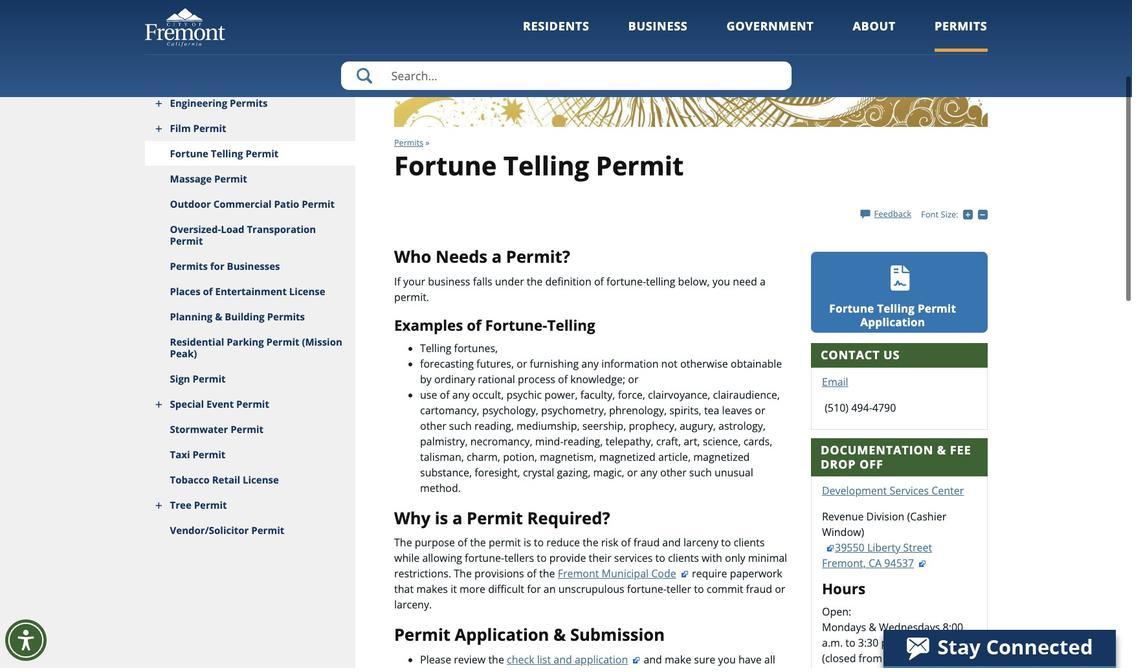 Task type: describe. For each thing, give the bounding box(es) containing it.
1 vertical spatial p.m.
[[914, 651, 936, 665]]

hours
[[822, 578, 866, 598]]

the purpose of the permit is to reduce the risk of fraud and larceny to clients while allowing fortune-tellers to provide their services to clients with only minimal restrictions. the provisions of the
[[394, 535, 788, 581]]

& up check list and application link
[[554, 623, 566, 646]]

residential
[[170, 335, 224, 348]]

film permit
[[170, 121, 226, 134]]

4790
[[873, 400, 897, 414]]

why
[[394, 506, 431, 529]]

sun, moons, and cloud illustration image
[[394, 0, 988, 126]]

government
[[727, 18, 814, 34]]

about
[[853, 18, 896, 34]]

potion,
[[503, 449, 537, 463]]

1 magnetized from the left
[[599, 449, 656, 463]]

provide
[[550, 551, 586, 565]]

& inside hours open: mondays & wednesdays 8:00 a.m. to 3:30 p.m. (closed from 12:00 p.m. to 1:00 p.m.)
[[869, 620, 877, 634]]

hours open: mondays & wednesdays 8:00 a.m. to 3:30 p.m. (closed from 12:00 p.m. to 1:00 p.m.)
[[822, 578, 972, 668]]

8:00
[[943, 620, 964, 634]]

(cashier
[[908, 509, 947, 523]]

review
[[454, 652, 486, 666]]

0 vertical spatial any
[[582, 356, 599, 370]]

more
[[460, 582, 486, 596]]

psychology,
[[482, 403, 539, 417]]

font size: link
[[922, 208, 959, 220]]

stormwater permit link
[[145, 416, 356, 442]]

fortune telling permit application link
[[811, 251, 988, 332]]

oversized-load transporation permit link
[[145, 216, 356, 253]]

retail
[[212, 473, 240, 486]]

phrenology,
[[609, 403, 667, 417]]

application inside fortune telling permit application
[[861, 314, 925, 329]]

the left the permit
[[470, 535, 486, 549]]

ca
[[869, 556, 882, 570]]

feedback link
[[861, 207, 912, 219]]

development services center
[[822, 483, 964, 497]]

information inside and make sure you have all the information required before coming in. incomplete applications will no
[[439, 668, 496, 668]]

development
[[822, 483, 887, 497]]

development services center link
[[822, 483, 964, 497]]

tobacco retail license
[[170, 473, 279, 486]]

tea
[[704, 403, 720, 417]]

or up force,
[[628, 372, 639, 386]]

gazing,
[[557, 465, 591, 479]]

force,
[[618, 387, 646, 401]]

feedback
[[875, 207, 912, 219]]

oversized-
[[170, 222, 221, 235]]

below,
[[678, 274, 710, 288]]

0 horizontal spatial other
[[420, 418, 447, 432]]

applications
[[687, 668, 745, 668]]

taxi permit link
[[145, 442, 356, 467]]

fortune for fortune telling permit
[[170, 146, 209, 159]]

science,
[[703, 434, 741, 448]]

(mission
[[302, 335, 342, 348]]

0 horizontal spatial and
[[554, 652, 572, 666]]

palmistry,
[[420, 434, 468, 448]]

to up code
[[656, 551, 666, 565]]

to up only
[[721, 535, 731, 549]]

outdoor commercial patio permit link
[[145, 191, 356, 216]]

film
[[170, 121, 191, 134]]

vendor/solicitor permit
[[170, 523, 284, 536]]

permits for permits fortune telling permit
[[394, 136, 424, 147]]

have
[[739, 652, 762, 666]]

and make sure you have all the information required before coming in. incomplete applications will no
[[420, 652, 783, 668]]

fortune inside permits fortune telling permit
[[394, 147, 497, 183]]

who needs a permit? if your business falls under the definition of fortune-telling below, you need a permit.
[[394, 245, 766, 304]]

the inside and make sure you have all the information required before coming in. incomplete applications will no
[[420, 668, 436, 668]]

commit
[[707, 582, 744, 596]]

email link
[[822, 374, 849, 389]]

in.
[[616, 668, 628, 668]]

government link
[[727, 18, 814, 52]]

residential parking permit (mission peak)
[[170, 335, 342, 359]]

permits for permits
[[935, 18, 988, 34]]

2 magnetized from the left
[[694, 449, 750, 463]]

art,
[[684, 434, 700, 448]]

of right places
[[203, 284, 213, 297]]

center
[[932, 483, 964, 497]]

permit application & submission
[[394, 623, 665, 646]]

(510) 494-4790
[[822, 400, 899, 414]]

1 vertical spatial clients
[[668, 551, 699, 565]]

a for if
[[492, 245, 502, 268]]

special event permit link
[[145, 391, 356, 416]]

94537
[[885, 556, 914, 570]]

tree permit
[[170, 498, 227, 511]]

information inside 'examples of fortune-telling telling fortunes, forecasting futures, or furnishing any information not otherwise obtainable by ordinary rational process of knowledge; or use of any occult, psychic power, faculty, force, clairvoyance, clairaudience, cartomancy, psychology, psychometry, phrenology, spirits, tea leaves or other such reading, mediumship, seership, prophecy, augury, astrology, palmistry, necromancy, mind-reading, telepathy, craft, art, science, cards, talisman, charm, potion, magnetism, magnetized article, magnetized substance, foresight, crystal gazing, magic, or any other such unusual method.'
[[602, 356, 659, 370]]

provisions
[[475, 566, 524, 581]]

fortune telling permit
[[170, 146, 279, 159]]

permit inside residential parking permit (mission peak)
[[267, 335, 300, 348]]

businesses
[[227, 259, 280, 272]]

business
[[428, 274, 470, 288]]

places
[[170, 284, 201, 297]]

not
[[662, 356, 678, 370]]

occult,
[[472, 387, 504, 401]]

business link
[[629, 18, 688, 52]]

cartomancy,
[[420, 403, 480, 417]]

psychometry,
[[541, 403, 607, 417]]

mind-
[[535, 434, 564, 448]]

from
[[859, 651, 883, 665]]

fee
[[951, 442, 972, 457]]

an
[[544, 582, 556, 596]]

services
[[614, 551, 653, 565]]

-
[[988, 208, 991, 219]]

the up their
[[583, 535, 599, 549]]

need
[[733, 274, 758, 288]]

of up power,
[[558, 372, 568, 386]]

revenue division (cashier window) 39550 liberty street fremont, ca 94537
[[822, 509, 947, 570]]

permits for businesses link
[[145, 253, 356, 278]]

documentation & fee drop off
[[821, 442, 972, 471]]

0 horizontal spatial application
[[455, 623, 549, 646]]

fortune- inside require paperwork that makes it more difficult for an unscrupulous fortune-teller to commit fraud or larceny.
[[627, 582, 667, 596]]

0 horizontal spatial for
[[210, 259, 225, 272]]

charm,
[[467, 449, 501, 463]]

before
[[543, 668, 575, 668]]

crystal
[[523, 465, 555, 479]]

paper signature image
[[886, 264, 913, 291]]

0 horizontal spatial p.m.
[[882, 635, 903, 649]]

event
[[207, 397, 234, 410]]

(510)
[[825, 400, 849, 414]]

taxi permit
[[170, 447, 226, 460]]

stay connected image
[[884, 630, 1115, 666]]

makes
[[417, 582, 448, 596]]

1 horizontal spatial license
[[289, 284, 326, 297]]

you inside and make sure you have all the information required before coming in. incomplete applications will no
[[718, 652, 736, 666]]

+ link
[[964, 208, 978, 219]]

documentation
[[821, 442, 934, 457]]

talisman,
[[420, 449, 464, 463]]

otherwise
[[681, 356, 728, 370]]

or down clairaudience,
[[755, 403, 766, 417]]

fortune- inside the purpose of the permit is to reduce the risk of fraud and larceny to clients while allowing fortune-tellers to provide their services to clients with only minimal restrictions. the provisions of the
[[465, 551, 505, 565]]

is inside the purpose of the permit is to reduce the risk of fraud and larceny to clients while allowing fortune-tellers to provide their services to clients with only minimal restrictions. the provisions of the
[[524, 535, 531, 549]]

that
[[394, 582, 414, 596]]

of down the tellers
[[527, 566, 537, 581]]



Task type: locate. For each thing, give the bounding box(es) containing it.
about link
[[853, 18, 896, 52]]

telling inside permits fortune telling permit
[[504, 147, 589, 183]]

fortune-
[[607, 274, 646, 288], [465, 551, 505, 565], [627, 582, 667, 596]]

revenue
[[822, 509, 864, 523]]

2 vertical spatial any
[[641, 465, 658, 479]]

2 horizontal spatial and
[[663, 535, 681, 549]]

reduce
[[547, 535, 580, 549]]

oversized-load transporation permit
[[170, 222, 316, 247]]

fortune- right definition
[[607, 274, 646, 288]]

1 horizontal spatial information
[[602, 356, 659, 370]]

other down article,
[[661, 465, 687, 479]]

permit inside fortune telling permit application
[[918, 300, 957, 315]]

who
[[394, 245, 432, 268]]

engineering permits
[[170, 96, 268, 109]]

will
[[748, 668, 764, 668]]

cards,
[[744, 434, 773, 448]]

clients down larceny
[[668, 551, 699, 565]]

2 horizontal spatial a
[[760, 274, 766, 288]]

of right definition
[[594, 274, 604, 288]]

faculty,
[[581, 387, 616, 401]]

the up an
[[539, 566, 555, 581]]

1 horizontal spatial such
[[690, 465, 712, 479]]

fraud inside require paperwork that makes it more difficult for an unscrupulous fortune-teller to commit fraud or larceny.
[[746, 582, 773, 596]]

a up purpose
[[453, 506, 463, 529]]

fortune telling permit link
[[145, 141, 356, 166]]

2 vertical spatial a
[[453, 506, 463, 529]]

Search text field
[[341, 62, 792, 90]]

fortune for fortune telling permit application
[[830, 300, 875, 315]]

unscrupulous
[[559, 582, 625, 596]]

and up the incomplete
[[644, 652, 662, 666]]

prophecy,
[[629, 418, 677, 432]]

or inside require paperwork that makes it more difficult for an unscrupulous fortune-teller to commit fraud or larceny.
[[775, 582, 786, 596]]

list
[[537, 652, 551, 666]]

us
[[884, 347, 900, 362]]

a for required?
[[453, 506, 463, 529]]

of inside who needs a permit? if your business falls under the definition of fortune-telling below, you need a permit.
[[594, 274, 604, 288]]

taxi
[[170, 447, 190, 460]]

0 vertical spatial information
[[602, 356, 659, 370]]

permits link
[[935, 18, 988, 52], [394, 136, 424, 147]]

residents
[[523, 18, 590, 34]]

outdoor
[[170, 197, 211, 210]]

1 horizontal spatial clients
[[734, 535, 765, 549]]

2 horizontal spatial any
[[641, 465, 658, 479]]

1 horizontal spatial fortune
[[394, 147, 497, 183]]

incomplete
[[630, 668, 685, 668]]

1 vertical spatial is
[[524, 535, 531, 549]]

augury,
[[680, 418, 716, 432]]

you inside who needs a permit? if your business falls under the definition of fortune-telling below, you need a permit.
[[713, 274, 731, 288]]

fraud down paperwork
[[746, 582, 773, 596]]

1 vertical spatial a
[[760, 274, 766, 288]]

1 horizontal spatial application
[[861, 314, 925, 329]]

the inside who needs a permit? if your business falls under the definition of fortune-telling below, you need a permit.
[[527, 274, 543, 288]]

permit inside permits fortune telling permit
[[596, 147, 684, 183]]

of right the use on the left bottom of page
[[440, 387, 450, 401]]

1 horizontal spatial for
[[527, 582, 541, 596]]

1 horizontal spatial p.m.
[[914, 651, 936, 665]]

application up check
[[455, 623, 549, 646]]

or up process
[[517, 356, 527, 370]]

application up us
[[861, 314, 925, 329]]

knowledge;
[[571, 372, 626, 386]]

of right the risk
[[621, 535, 631, 549]]

1 vertical spatial fortune-
[[465, 551, 505, 565]]

rational
[[478, 372, 515, 386]]

fortune- inside who needs a permit? if your business falls under the definition of fortune-telling below, you need a permit.
[[607, 274, 646, 288]]

you left 'need'
[[713, 274, 731, 288]]

to down mondays
[[846, 635, 856, 649]]

a right 'need'
[[760, 274, 766, 288]]

1 vertical spatial fraud
[[746, 582, 773, 596]]

fremont,
[[822, 556, 866, 570]]

reading, up necromancy,
[[475, 418, 514, 432]]

application
[[575, 652, 628, 666]]

1 horizontal spatial reading,
[[564, 434, 603, 448]]

3:30
[[859, 635, 879, 649]]

for left businesses
[[210, 259, 225, 272]]

fortune- down code
[[627, 582, 667, 596]]

clairvoyance,
[[648, 387, 711, 401]]

1 horizontal spatial and
[[644, 652, 662, 666]]

to right the tellers
[[537, 551, 547, 565]]

residents link
[[523, 18, 590, 52]]

0 vertical spatial license
[[289, 284, 326, 297]]

magnetized
[[599, 449, 656, 463], [694, 449, 750, 463]]

the left check
[[489, 652, 504, 666]]

information up force,
[[602, 356, 659, 370]]

p.m.
[[882, 635, 903, 649], [914, 651, 936, 665]]

the down permit?
[[527, 274, 543, 288]]

other up palmistry, at the bottom left
[[420, 418, 447, 432]]

permits inside permits for businesses link
[[170, 259, 208, 272]]

permit inside oversized-load transporation permit
[[170, 234, 203, 247]]

is up purpose
[[435, 506, 448, 529]]

magnetized down science,
[[694, 449, 750, 463]]

p.m. up 12:00 in the right bottom of the page
[[882, 635, 903, 649]]

0 vertical spatial is
[[435, 506, 448, 529]]

1 vertical spatial application
[[455, 623, 549, 646]]

license down taxi permit link
[[243, 473, 279, 486]]

1 vertical spatial any
[[452, 387, 470, 401]]

for left an
[[527, 582, 541, 596]]

any down 'telepathy,'
[[641, 465, 658, 479]]

0 horizontal spatial information
[[439, 668, 496, 668]]

0 horizontal spatial fortune
[[170, 146, 209, 159]]

to left 1:00
[[938, 651, 948, 665]]

or right the magic,
[[627, 465, 638, 479]]

permits inside permits fortune telling permit
[[394, 136, 424, 147]]

sign permit link
[[145, 366, 356, 391]]

1 horizontal spatial other
[[661, 465, 687, 479]]

and inside the purpose of the permit is to reduce the risk of fraud and larceny to clients while allowing fortune-tellers to provide their services to clients with only minimal restrictions. the provisions of the
[[663, 535, 681, 549]]

definition
[[546, 274, 592, 288]]

planning & building permits
[[170, 310, 305, 322]]

1 vertical spatial other
[[661, 465, 687, 479]]

& left fee
[[938, 442, 947, 457]]

2 vertical spatial fortune-
[[627, 582, 667, 596]]

0 horizontal spatial fraud
[[634, 535, 660, 549]]

fraud inside the purpose of the permit is to reduce the risk of fraud and larceny to clients while allowing fortune-tellers to provide their services to clients with only minimal restrictions. the provisions of the
[[634, 535, 660, 549]]

& left building
[[215, 310, 222, 322]]

0 vertical spatial a
[[492, 245, 502, 268]]

1 vertical spatial reading,
[[564, 434, 603, 448]]

telling
[[646, 274, 676, 288]]

ordinary
[[435, 372, 475, 386]]

application
[[861, 314, 925, 329], [455, 623, 549, 646]]

required
[[499, 668, 540, 668]]

substance,
[[420, 465, 472, 479]]

1 horizontal spatial is
[[524, 535, 531, 549]]

0 vertical spatial other
[[420, 418, 447, 432]]

0 horizontal spatial magnetized
[[599, 449, 656, 463]]

1 horizontal spatial magnetized
[[694, 449, 750, 463]]

1 vertical spatial license
[[243, 473, 279, 486]]

1 horizontal spatial permits link
[[935, 18, 988, 52]]

to left reduce
[[534, 535, 544, 549]]

p.m. right 12:00 in the right bottom of the page
[[914, 651, 936, 665]]

2 horizontal spatial fortune
[[830, 300, 875, 315]]

& up the "3:30"
[[869, 620, 877, 634]]

why is a permit required?
[[394, 506, 610, 529]]

while
[[394, 551, 420, 565]]

to down require
[[694, 582, 704, 596]]

0 vertical spatial application
[[861, 314, 925, 329]]

size:
[[941, 208, 959, 220]]

0 horizontal spatial reading,
[[475, 418, 514, 432]]

drop
[[821, 456, 856, 471]]

0 horizontal spatial permits link
[[394, 136, 424, 147]]

permit
[[193, 121, 226, 134], [246, 146, 279, 159], [596, 147, 684, 183], [214, 172, 247, 185], [302, 197, 335, 210], [170, 234, 203, 247], [918, 300, 957, 315], [267, 335, 300, 348], [193, 372, 226, 385], [236, 397, 269, 410], [231, 422, 264, 435], [193, 447, 226, 460], [194, 498, 227, 511], [467, 506, 523, 529], [251, 523, 284, 536], [394, 623, 451, 646]]

sign permit
[[170, 372, 226, 385]]

you up applications
[[718, 652, 736, 666]]

0 vertical spatial fortune-
[[607, 274, 646, 288]]

0 vertical spatial the
[[394, 535, 412, 549]]

1 vertical spatial such
[[690, 465, 712, 479]]

difficult
[[488, 582, 525, 596]]

of up fortunes,
[[467, 315, 482, 335]]

necromancy,
[[471, 434, 533, 448]]

1 vertical spatial information
[[439, 668, 496, 668]]

clients up only
[[734, 535, 765, 549]]

of up allowing
[[458, 535, 468, 549]]

any down ordinary
[[452, 387, 470, 401]]

0 vertical spatial permits link
[[935, 18, 988, 52]]

the up while
[[394, 535, 412, 549]]

massage permit link
[[145, 166, 356, 191]]

0 vertical spatial you
[[713, 274, 731, 288]]

1 vertical spatial you
[[718, 652, 736, 666]]

1 horizontal spatial fraud
[[746, 582, 773, 596]]

seership,
[[583, 418, 626, 432]]

0 vertical spatial clients
[[734, 535, 765, 549]]

0 horizontal spatial the
[[394, 535, 412, 549]]

0 vertical spatial fraud
[[634, 535, 660, 549]]

fortune inside fortune telling permit application
[[830, 300, 875, 315]]

their
[[589, 551, 612, 565]]

1 vertical spatial the
[[454, 566, 472, 581]]

0 horizontal spatial clients
[[668, 551, 699, 565]]

by
[[420, 372, 432, 386]]

& inside documentation & fee drop off
[[938, 442, 947, 457]]

information down review
[[439, 668, 496, 668]]

fraud up services
[[634, 535, 660, 549]]

residential parking permit (mission peak) link
[[145, 329, 356, 366]]

require paperwork that makes it more difficult for an unscrupulous fortune-teller to commit fraud or larceny.
[[394, 566, 786, 612]]

0 vertical spatial p.m.
[[882, 635, 903, 649]]

0 vertical spatial such
[[449, 418, 472, 432]]

process
[[518, 372, 556, 386]]

0 horizontal spatial any
[[452, 387, 470, 401]]

places of entertainment license link
[[145, 278, 356, 304]]

please review the check list and application
[[420, 652, 628, 666]]

12:00
[[885, 651, 912, 665]]

and left larceny
[[663, 535, 681, 549]]

a up under
[[492, 245, 502, 268]]

of
[[594, 274, 604, 288], [203, 284, 213, 297], [467, 315, 482, 335], [558, 372, 568, 386], [440, 387, 450, 401], [458, 535, 468, 549], [621, 535, 631, 549], [527, 566, 537, 581]]

permit inside 'link'
[[302, 197, 335, 210]]

permits inside engineering permits link
[[230, 96, 268, 109]]

1 vertical spatial for
[[527, 582, 541, 596]]

special event permit
[[170, 397, 269, 410]]

& inside 'link'
[[215, 310, 222, 322]]

1 horizontal spatial the
[[454, 566, 472, 581]]

load
[[221, 222, 244, 235]]

information
[[602, 356, 659, 370], [439, 668, 496, 668]]

telling inside fortune telling permit application
[[878, 300, 915, 315]]

0 horizontal spatial such
[[449, 418, 472, 432]]

permits
[[935, 18, 988, 34], [230, 96, 268, 109], [394, 136, 424, 147], [170, 259, 208, 272], [267, 310, 305, 322]]

such down article,
[[690, 465, 712, 479]]

fortune- up provisions
[[465, 551, 505, 565]]

minimal
[[748, 551, 788, 565]]

1 horizontal spatial a
[[492, 245, 502, 268]]

and up before at bottom
[[554, 652, 572, 666]]

email
[[822, 374, 849, 389]]

any up knowledge;
[[582, 356, 599, 370]]

magnetized down 'telepathy,'
[[599, 449, 656, 463]]

0 vertical spatial reading,
[[475, 418, 514, 432]]

film permit link
[[145, 115, 356, 141]]

for inside require paperwork that makes it more difficult for an unscrupulous fortune-teller to commit fraud or larceny.
[[527, 582, 541, 596]]

license up (mission
[[289, 284, 326, 297]]

massage permit
[[170, 172, 247, 185]]

such down cartomancy,
[[449, 418, 472, 432]]

needs
[[436, 245, 488, 268]]

0 horizontal spatial license
[[243, 473, 279, 486]]

clients
[[734, 535, 765, 549], [668, 551, 699, 565]]

1 horizontal spatial any
[[582, 356, 599, 370]]

the up 'it' at the left bottom of the page
[[454, 566, 472, 581]]

the down please
[[420, 668, 436, 668]]

or down paperwork
[[775, 582, 786, 596]]

0 horizontal spatial is
[[435, 506, 448, 529]]

sign
[[170, 372, 190, 385]]

permits inside the planning & building permits 'link'
[[267, 310, 305, 322]]

1 vertical spatial permits link
[[394, 136, 424, 147]]

reading, up "magnetism,"
[[564, 434, 603, 448]]

permits for businesses
[[170, 259, 280, 272]]

permits for permits for businesses
[[170, 259, 208, 272]]

only
[[725, 551, 746, 565]]

power,
[[545, 387, 578, 401]]

window)
[[822, 525, 865, 539]]

and inside and make sure you have all the information required before coming in. incomplete applications will no
[[644, 652, 662, 666]]

to inside require paperwork that makes it more difficult for an unscrupulous fortune-teller to commit fraud or larceny.
[[694, 582, 704, 596]]

futures,
[[477, 356, 514, 370]]

is up the tellers
[[524, 535, 531, 549]]

0 horizontal spatial a
[[453, 506, 463, 529]]

contact
[[821, 347, 880, 362]]

0 vertical spatial for
[[210, 259, 225, 272]]



Task type: vqa. For each thing, say whether or not it's contained in the screenshot.
EVENT
yes



